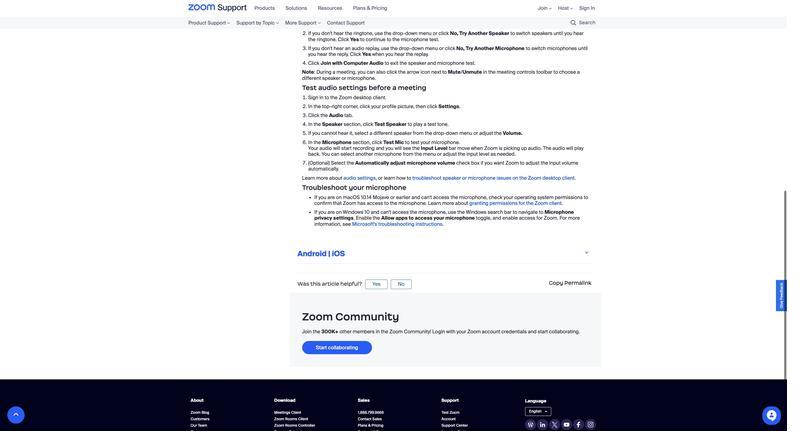 Task type: describe. For each thing, give the bounding box(es) containing it.
test down note at the left
[[302, 83, 317, 92]]

menu down to switch speakers until you hear the ringtone. click
[[425, 45, 438, 51]]

if
[[481, 160, 484, 166]]

audio inside learn more about audio settings , or learn how to troubleshoot speaker or microphone issues on the zoom desktop client . troubleshoot your microphone
[[344, 175, 356, 181]]

account link
[[442, 417, 456, 422]]

0 vertical spatial with
[[332, 60, 343, 66]]

0 vertical spatial drop-
[[393, 30, 406, 36]]

menu up if you don't hear an audio replay, use the drop-down menu or click no, try another microphone
[[419, 30, 432, 36]]

microsoft's
[[352, 221, 377, 227]]

menu bar containing join
[[529, 0, 599, 17]]

the right level
[[458, 151, 466, 157]]

1 vertical spatial another
[[475, 45, 494, 51]]

the up top-
[[330, 94, 338, 101]]

support left topic in the left top of the page
[[237, 20, 255, 26]]

. inside sign in to the zoom desktop client. in the top-right corner, click your profile picture, then click settings . click the audio tab. in the speaker section, click test speaker to play a test tone. if you cannot hear it, select a different speaker from the drop-down menu or adjust the volume.
[[460, 103, 461, 109]]

your inside learn more about audio settings , or learn how to troubleshoot speaker or microphone issues on the zoom desktop client . troubleshoot your microphone
[[349, 183, 364, 192]]

or left learn
[[378, 175, 383, 181]]

the left arrow
[[398, 69, 406, 75]]

and inside "in the microphone section, click test mic to test your microphone. your audio will start recording and you will see the input level"
[[376, 145, 385, 151]]

to inside learn more about audio settings , or learn how to troubleshoot speaker or microphone issues on the zoom desktop client . troubleshoot your microphone
[[407, 175, 412, 181]]

settings inside learn more about audio settings , or learn how to troubleshoot speaker or microphone issues on the zoom desktop client . troubleshoot your microphone
[[358, 175, 376, 181]]

menu inside bar move when zoom is picking up audio. the audio will play back. you can select another microphone from the menu or adjust the input level as needed.
[[423, 151, 436, 157]]

0 horizontal spatial microphone,
[[419, 209, 447, 215]]

access right apps
[[415, 215, 433, 221]]

menu bar containing products
[[251, 0, 395, 17]]

operating
[[515, 194, 537, 201]]

or down to switch speakers until you hear the ringtone. click
[[439, 45, 444, 51]]

click right corner,
[[360, 103, 370, 109]]

select inside bar move when zoom is picking up audio. the audio will play back. you can select another microphone from the menu or adjust the input level as needed.
[[341, 151, 355, 157]]

the right exit
[[400, 60, 407, 66]]

will inside bar move when zoom is picking up audio. the audio will play back. you can select another microphone from the menu or adjust the input level as needed.
[[567, 145, 574, 151]]

0 vertical spatial sales
[[358, 398, 370, 403]]

audio inside sign in to the zoom desktop client. in the top-right corner, click your profile picture, then click settings . click the audio tab. in the speaker section, click test speaker to play a test tone. if you cannot hear it, select a different speaker from the drop-down menu or adjust the volume.
[[329, 112, 343, 118]]

if inside sign in to the zoom desktop client. in the top-right corner, click your profile picture, then click settings . click the audio tab. in the speaker section, click test speaker to play a test tone. if you cannot hear it, select a different speaker from the drop-down menu or adjust the volume.
[[308, 130, 311, 136]]

hear left an
[[334, 45, 344, 51]]

corner,
[[343, 103, 359, 109]]

if for if you haven't enabled the setting to automatically join by computer audio
[[302, 0, 305, 7]]

if for if you don't hear an audio replay, use the drop-down menu or click no, try another microphone
[[308, 45, 311, 51]]

from inside bar move when zoom is picking up audio. the audio will play back. you can select another microphone from the menu or adjust the input level as needed.
[[403, 151, 414, 157]]

adjust up how
[[390, 160, 406, 166]]

will inside when joining a meeting , click test speaker and microphone . the meeting will display a pop-up window to test your speakers.
[[338, 21, 345, 27]]

0 vertical spatial down
[[406, 30, 418, 36]]

click down to switch speakers until you hear the ringtone. click
[[445, 45, 455, 51]]

hear up exit
[[395, 51, 405, 57]]

access up microsoft's troubleshooting instructions . on the bottom of page
[[393, 209, 409, 215]]

the left level
[[415, 151, 422, 157]]

for inside toggle, and enable access for zoom. for more information, see
[[537, 215, 543, 221]]

reply.
[[337, 51, 349, 57]]

more inside toggle, and enable access for zoom. for more information, see
[[568, 215, 580, 221]]

click down click join with computer audio to exit the speaker and microphone test. in the top of the page
[[387, 69, 397, 75]]

zoom.
[[544, 215, 559, 221]]

drop- inside sign in to the zoom desktop client. in the top-right corner, click your profile picture, then click settings . click the audio tab. in the speaker section, click test speaker to play a test tone. if you cannot hear it, select a different speaker from the drop-down menu or adjust the volume.
[[434, 130, 446, 136]]

join for join
[[538, 5, 548, 12]]

1 horizontal spatial test.
[[466, 60, 476, 66]]

copy permalink
[[549, 280, 592, 286]]

join the 300k+ other members in the zoom community! login with your zoom account credentials and start collaborating.
[[302, 329, 580, 335]]

don't for reply.
[[322, 45, 333, 51]]

are for windows
[[328, 209, 335, 215]]

was
[[298, 281, 309, 287]]

you
[[322, 151, 330, 157]]

picking
[[504, 145, 520, 151]]

your inside when joining a meeting , click test speaker and microphone . the meeting will display a pop-up window to test your speakers.
[[419, 21, 428, 27]]

issues
[[497, 175, 512, 181]]

click up the recording
[[363, 121, 373, 127]]

box
[[471, 160, 480, 166]]

0 vertical spatial by
[[424, 0, 430, 7]]

click inside "in the microphone section, click test mic to test your microphone. your audio will start recording and you will see the input level"
[[372, 139, 382, 145]]

support center link
[[442, 423, 468, 428]]

android |  ios
[[298, 249, 345, 258]]

settings for audio
[[339, 83, 367, 92]]

input
[[421, 145, 434, 151]]

if you don't hear an audio replay, use the drop-down menu or click no, try another microphone
[[308, 45, 525, 51]]

speaker inside learn more about audio settings , or learn how to troubleshoot speaker or microphone issues on the zoom desktop client . troubleshoot your microphone
[[443, 175, 461, 181]]

adjust inside bar move when zoom is picking up audio. the audio will play back. you can select another microphone from the menu or adjust the input level as needed.
[[443, 151, 457, 157]]

client inside learn more about audio settings , or learn how to troubleshoot speaker or microphone issues on the zoom desktop client . troubleshoot your microphone
[[563, 175, 575, 181]]

up inside bar move when zoom is picking up audio. the audio will play back. you can select another microphone from the menu or adjust the input level as needed.
[[521, 145, 527, 151]]

& inside 1.888.799.9666 contact sales plans & pricing
[[368, 423, 371, 428]]

speaker inside when joining a meeting , click test speaker and microphone . the meeting will display a pop-up window to test your speakers.
[[387, 15, 408, 22]]

toolbar
[[537, 69, 553, 75]]

sales link
[[358, 398, 370, 403]]

the up microphone privacy settings
[[451, 194, 458, 201]]

1 horizontal spatial with
[[446, 329, 456, 335]]

level
[[479, 151, 490, 157]]

yes for ringtone,
[[350, 36, 359, 42]]

the up back.
[[314, 139, 321, 145]]

troubleshoot
[[413, 175, 442, 181]]

1 in from the top
[[308, 103, 313, 109]]

2 in from the top
[[308, 121, 313, 127]]

android |  ios link
[[298, 244, 594, 264]]

earlier
[[396, 194, 411, 201]]

mute
[[448, 69, 461, 75]]

resources
[[318, 5, 343, 12]]

play inside sign in to the zoom desktop client. in the top-right corner, click your profile picture, then click settings . click the audio tab. in the speaker section, click test speaker to play a test tone. if you cannot hear it, select a different speaker from the drop-down menu or adjust the volume.
[[414, 121, 423, 127]]

test zoom account support center
[[442, 410, 468, 428]]

volume inside check box if you want zoom to adjust the input volume automatically.
[[562, 160, 579, 166]]

audio down during
[[319, 83, 337, 92]]

the right mojave
[[390, 200, 398, 206]]

the left "replay."
[[406, 51, 414, 57]]

audio inside bar move when zoom is picking up audio. the audio will play back. you can select another microphone from the menu or adjust the input level as needed.
[[553, 145, 565, 151]]

access up 10
[[367, 200, 383, 206]]

section, inside sign in to the zoom desktop client. in the top-right corner, click your profile picture, then click settings . click the audio tab. in the speaker section, click test speaker to play a test tone. if you cannot hear it, select a different speaker from the drop-down menu or adjust the volume.
[[344, 121, 362, 127]]

support right more
[[298, 20, 317, 26]]

the up the navigate
[[526, 200, 534, 206]]

meeting down enabled at the left
[[343, 15, 362, 22]]

the right apps
[[410, 209, 418, 215]]

is
[[499, 145, 503, 151]]

0 vertical spatial use
[[375, 30, 383, 36]]

don't for ringtone. click
[[322, 30, 333, 36]]

0 vertical spatial another
[[468, 30, 488, 36]]

, you can test your speaker and microphone right before you enter a zoom meeting:
[[302, 0, 576, 13]]

the down yes to continue to the microphone test.
[[391, 45, 398, 51]]

2 rooms from the top
[[285, 423, 297, 428]]

profile
[[382, 103, 397, 109]]

1 vertical spatial bar
[[505, 209, 512, 215]]

the inside learn more about audio settings , or learn how to troubleshoot speaker or microphone issues on the zoom desktop client . troubleshoot your microphone
[[520, 175, 527, 181]]

sign for sign in
[[580, 5, 590, 12]]

to inside to switch microphones until you hear the reply. click
[[526, 45, 531, 51]]

granting
[[470, 200, 489, 206]]

your inside , you can test your speaker and microphone right before you enter a zoom meeting:
[[498, 0, 507, 7]]

, inside learn more about audio settings , or learn how to troubleshoot speaker or microphone issues on the zoom desktop client . troubleshoot your microphone
[[376, 175, 377, 181]]

note : during a meeting, you can also click the arrow icon next to mute / unmute
[[302, 69, 482, 75]]

speaker inside , you can test your speaker and microphone right before you enter a zoom meeting:
[[509, 0, 527, 7]]

community
[[336, 310, 399, 324]]

unmute
[[463, 69, 482, 75]]

/
[[461, 69, 463, 75]]

test inside sign in to the zoom desktop client. in the top-right corner, click your profile picture, then click settings . click the audio tab. in the speaker section, click test speaker to play a test tone. if you cannot hear it, select a different speaker from the drop-down menu or adjust the volume.
[[375, 121, 385, 127]]

can't inside if you are on macos 10.14 mojave or earlier and can't access the microphone, check your operating system permissions to confirm that zoom has access to the microphone. learn more about
[[422, 194, 432, 201]]

toggle,
[[476, 215, 492, 221]]

the up yes when you hear the replay.
[[393, 36, 400, 42]]

solutions link
[[286, 5, 312, 12]]

1 vertical spatial can't
[[381, 209, 392, 215]]

test inside when joining a meeting , click test speaker and microphone . the meeting will display a pop-up window to test your speakers.
[[409, 21, 417, 27]]

picture,
[[398, 103, 415, 109]]

a inside in the meeting controls toolbar to choose a different speaker or microphone.
[[578, 69, 580, 75]]

microsoft's troubleshooting instructions .
[[352, 221, 444, 227]]

see inside "in the microphone section, click test mic to test your microphone. your audio will start recording and you will see the input level"
[[403, 145, 411, 151]]

learn inside if you are on macos 10.14 mojave or earlier and can't access the microphone, check your operating system permissions to confirm that zoom has access to the microphone. learn more about
[[428, 200, 441, 206]]

computer
[[344, 60, 369, 66]]

0 vertical spatial plans & pricing link
[[353, 5, 392, 12]]

products link
[[255, 5, 280, 12]]

support inside test zoom account support center
[[442, 423, 456, 428]]

1.888.799.9666
[[358, 410, 384, 415]]

top-
[[322, 103, 332, 109]]

the down the display
[[345, 30, 353, 36]]

the right members
[[381, 329, 389, 335]]

10
[[365, 209, 370, 215]]

1 horizontal spatial audio
[[370, 60, 384, 66]]

macos
[[343, 194, 360, 201]]

click down "speakers."
[[439, 30, 449, 36]]

1 vertical spatial client
[[298, 417, 308, 422]]

1 vertical spatial use
[[381, 45, 389, 51]]

a inside , you can test your speaker and microphone right before you enter a zoom meeting:
[[340, 6, 343, 13]]

microphone inside microphone privacy settings
[[545, 209, 574, 215]]

recording
[[353, 145, 375, 151]]

the left top-
[[314, 103, 321, 109]]

2 windows from the left
[[466, 209, 487, 215]]

microphone privacy settings
[[315, 209, 574, 221]]

topic
[[263, 20, 275, 26]]

in right members
[[376, 329, 380, 335]]

contact support link
[[324, 19, 368, 27]]

the up the your
[[314, 121, 321, 127]]

confirm
[[315, 200, 332, 206]]

audio inside "in the microphone section, click test mic to test your microphone. your audio will start recording and you will see the input level"
[[320, 145, 332, 151]]

microphone, inside if you are on macos 10.14 mojave or earlier and can't access the microphone, check your operating system permissions to confirm that zoom has access to the microphone. learn more about
[[459, 194, 488, 201]]

the down top-
[[321, 112, 328, 118]]

arrow
[[407, 69, 420, 75]]

and right 10
[[371, 209, 380, 215]]

in up "search"
[[591, 5, 595, 12]]

mojave
[[373, 194, 389, 201]]

a down "note : during a meeting, you can also click the arrow icon next to mute / unmute"
[[393, 83, 397, 92]]

the right select
[[347, 160, 354, 166]]

window
[[385, 21, 402, 27]]

host link
[[558, 5, 574, 12]]

permissions inside if you are on macos 10.14 mojave or earlier and can't access the microphone, check your operating system permissions to confirm that zoom has access to the microphone. learn more about
[[555, 194, 583, 201]]

microphone inside when joining a meeting , click test speaker and microphone . the meeting will display a pop-up window to test your speakers.
[[419, 15, 449, 22]]

meetings
[[274, 410, 290, 415]]

you inside check box if you want zoom to adjust the input volume automatically.
[[485, 160, 493, 166]]

0 vertical spatial try
[[460, 30, 467, 36]]

0 horizontal spatial permissions
[[490, 200, 518, 206]]

support up ringtone,
[[347, 20, 365, 26]]

access inside toggle, and enable access for zoom. for more information, see
[[519, 215, 536, 221]]

until for microphones
[[578, 45, 588, 51]]

test inside "in the microphone section, click test mic to test your microphone. your audio will start recording and you will see the input level"
[[384, 139, 394, 145]]

. inside when joining a meeting , click test speaker and microphone . the meeting will display a pop-up window to test your speakers.
[[449, 15, 450, 22]]

tab.
[[345, 112, 353, 118]]

check box if you want zoom to adjust the input volume automatically.
[[308, 160, 579, 172]]

copy permalink button
[[547, 276, 594, 289]]

adjust inside sign in to the zoom desktop client. in the top-right corner, click your profile picture, then click settings . click the audio tab. in the speaker section, click test speaker to play a test tone. if you cannot hear it, select a different speaker from the drop-down menu or adjust the volume.
[[480, 130, 493, 136]]

zoom community
[[302, 310, 399, 324]]

or down "speakers."
[[433, 30, 438, 36]]

yes for audio
[[362, 51, 371, 57]]

in the meeting controls toolbar to choose a different speaker or microphone.
[[302, 69, 580, 81]]

a right during
[[333, 69, 336, 75]]

audio.
[[528, 145, 542, 151]]

other
[[340, 329, 352, 335]]

about inside if you are on macos 10.14 mojave or earlier and can't access the microphone, check your operating system permissions to confirm that zoom has access to the microphone. learn more about
[[456, 200, 469, 206]]

1 vertical spatial down
[[412, 45, 424, 51]]

learn inside learn more about audio settings , or learn how to troubleshoot speaker or microphone issues on the zoom desktop client . troubleshoot your microphone
[[302, 175, 315, 181]]

contact sales link
[[358, 417, 382, 422]]

exit
[[391, 60, 399, 66]]

|
[[328, 249, 331, 258]]

setting to automatically join by computer audio link
[[361, 0, 467, 7]]

on inside learn more about audio settings , or learn how to troubleshoot speaker or microphone issues on the zoom desktop client . troubleshoot your microphone
[[513, 175, 519, 181]]

the left setting
[[352, 0, 360, 7]]

a left pop-
[[363, 21, 366, 27]]

1 horizontal spatial start
[[538, 329, 548, 335]]

1 vertical spatial can
[[367, 69, 375, 75]]

in inside sign in to the zoom desktop client. in the top-right corner, click your profile picture, then click settings . click the audio tab. in the speaker section, click test speaker to play a test tone. if you cannot hear it, select a different speaker from the drop-down menu or adjust the volume.
[[320, 94, 324, 101]]

up inside when joining a meeting , click test speaker and microphone . the meeting will display a pop-up window to test your speakers.
[[378, 21, 384, 27]]

access down learn more about audio settings , or learn how to troubleshoot speaker or microphone issues on the zoom desktop client . troubleshoot your microphone
[[433, 194, 450, 201]]

and inside , you can test your speaker and microphone right before you enter a zoom meeting:
[[528, 0, 536, 7]]

hear down contact support link
[[334, 30, 344, 36]]

and up next at the right top of page
[[428, 60, 436, 66]]

1 vertical spatial join
[[321, 60, 331, 66]]

search
[[579, 20, 596, 26]]

microphone up 'controls'
[[495, 45, 525, 51]]

settings
[[439, 103, 460, 109]]

to switch speakers until you hear the ringtone. click
[[308, 30, 584, 42]]

start collaborating
[[316, 345, 358, 351]]

copy
[[549, 280, 564, 286]]

meeting,
[[337, 69, 357, 75]]

the left 300k+
[[313, 329, 320, 335]]

download
[[274, 398, 296, 403]]

a up the recording
[[370, 130, 373, 136]]

, inside , you can test your speaker and microphone right before you enter a zoom meeting:
[[467, 0, 468, 7]]

haven't
[[315, 0, 331, 7]]

search button
[[562, 17, 599, 29]]

1 windows from the left
[[343, 209, 364, 215]]

when
[[308, 15, 322, 22]]

support down 'zoom support' image
[[208, 20, 226, 26]]

you inside to switch speakers until you hear the ringtone. click
[[565, 30, 573, 36]]

speaker up arrow
[[408, 60, 427, 66]]

until for speakers
[[554, 30, 564, 36]]

or inside if you are on macos 10.14 mojave or earlier and can't access the microphone, check your operating system permissions to confirm that zoom has access to the microphone. learn more about
[[391, 194, 395, 201]]

the inside check box if you want zoom to adjust the input volume automatically.
[[541, 160, 548, 166]]

automatically
[[355, 160, 389, 166]]

zoom inside , you can test your speaker and microphone right before you enter a zoom meeting:
[[344, 6, 358, 13]]

1 vertical spatial plans & pricing link
[[358, 423, 384, 428]]

, inside when joining a meeting , click test speaker and microphone . the meeting will display a pop-up window to test your speakers.
[[362, 15, 363, 22]]

permalink
[[565, 280, 592, 286]]

test inside sign in to the zoom desktop client. in the top-right corner, click your profile picture, then click settings . click the audio tab. in the speaker section, click test speaker to play a test tone. if you cannot hear it, select a different speaker from the drop-down menu or adjust the volume.
[[428, 121, 436, 127]]

the down window
[[384, 30, 392, 36]]

on for .
[[336, 194, 342, 201]]

community!
[[404, 329, 431, 335]]

audio right computer
[[454, 0, 467, 7]]

start
[[316, 345, 327, 351]]

if for if you are on windows 10 and can't access the microphone, use the windows search bar to navigate to
[[315, 209, 317, 215]]

hear inside sign in to the zoom desktop client. in the top-right corner, click your profile picture, then click settings . click the audio tab. in the speaker section, click test speaker to play a test tone. if you cannot hear it, select a different speaker from the drop-down menu or adjust the volume.
[[338, 130, 349, 136]]



Task type: vqa. For each thing, say whether or not it's contained in the screenshot.
If within the If You Are On Macos 10.14 Mojave Or Earlier And Can'T Access The Microphone, Check Your Operating System Permissions To Confirm That Zoom Has Access To The Microphone. Learn More About
yes



Task type: locate. For each thing, give the bounding box(es) containing it.
zoom rooms client link
[[274, 417, 308, 422]]

plans down contact sales link
[[358, 423, 368, 428]]

2 horizontal spatial join
[[538, 5, 548, 12]]

:
[[314, 69, 315, 75]]

0 vertical spatial don't
[[322, 30, 333, 36]]

1 horizontal spatial switch
[[532, 45, 546, 51]]

0 vertical spatial yes
[[350, 36, 359, 42]]

and inside when joining a meeting , click test speaker and microphone . the meeting will display a pop-up window to test your speakers.
[[409, 15, 418, 22]]

account
[[442, 417, 456, 422]]

with
[[332, 60, 343, 66], [446, 329, 456, 335]]

replay.
[[415, 51, 429, 57]]

rooms down 'zoom rooms client' link
[[285, 423, 297, 428]]

can't up if you are on windows 10 and can't access the microphone, use the windows search bar to navigate to
[[422, 194, 432, 201]]

300k+
[[322, 329, 339, 335]]

you inside sign in to the zoom desktop client. in the top-right corner, click your profile picture, then click settings . click the audio tab. in the speaker section, click test speaker to play a test tone. if you cannot hear it, select a different speaker from the drop-down menu or adjust the volume.
[[312, 130, 320, 136]]

meeting
[[343, 15, 362, 22], [318, 21, 337, 27], [497, 69, 516, 75], [398, 83, 427, 92]]

click join with computer audio to exit the speaker and microphone test.
[[308, 60, 476, 66]]

bar left move
[[449, 145, 457, 151]]

meeting down arrow
[[398, 83, 427, 92]]

1 horizontal spatial contact
[[358, 417, 372, 422]]

different inside sign in to the zoom desktop client. in the top-right corner, click your profile picture, then click settings . click the audio tab. in the speaker section, click test speaker to play a test tone. if you cannot hear it, select a different speaker from the drop-down menu or adjust the volume.
[[374, 130, 393, 136]]

until inside to switch microphones until you hear the reply. click
[[578, 45, 588, 51]]

0 horizontal spatial for
[[519, 200, 525, 206]]

zoom inside sign in to the zoom desktop client. in the top-right corner, click your profile picture, then click settings . click the audio tab. in the speaker section, click test speaker to play a test tone. if you cannot hear it, select a different speaker from the drop-down menu or adjust the volume.
[[339, 94, 352, 101]]

check up search
[[489, 194, 503, 201]]

click down 'meeting:'
[[364, 15, 375, 22]]

0 vertical spatial the
[[308, 21, 317, 27]]

switch for microphones
[[532, 45, 546, 51]]

before up when
[[302, 6, 317, 13]]

0 vertical spatial see
[[403, 145, 411, 151]]

test
[[488, 0, 496, 7], [409, 21, 417, 27], [428, 121, 436, 127], [411, 139, 420, 145]]

microphone down system
[[545, 209, 574, 215]]

plans inside 1.888.799.9666 contact sales plans & pricing
[[358, 423, 368, 428]]

your
[[498, 0, 507, 7], [419, 21, 428, 27], [371, 103, 381, 109], [421, 139, 431, 145], [349, 183, 364, 192], [504, 194, 514, 201], [434, 215, 445, 221], [457, 329, 467, 335]]

hear left 'it,'
[[338, 130, 349, 136]]

privacy
[[315, 215, 332, 221]]

no,
[[450, 30, 459, 36], [457, 45, 465, 51]]

another
[[468, 30, 488, 36], [475, 45, 494, 51]]

2 vertical spatial join
[[302, 329, 312, 335]]

0 horizontal spatial desktop
[[354, 94, 372, 101]]

use right 'replay,'
[[381, 45, 389, 51]]

needed.
[[497, 151, 516, 157]]

1 don't from the top
[[322, 30, 333, 36]]

0 vertical spatial up
[[378, 21, 384, 27]]

if you don't hear the ringtone, use the drop-down menu or click no, try another speaker
[[308, 30, 510, 36]]

0 horizontal spatial until
[[554, 30, 564, 36]]

2 vertical spatial ,
[[376, 175, 377, 181]]

1 vertical spatial about
[[456, 200, 469, 206]]

speaker
[[387, 15, 408, 22], [489, 30, 510, 36], [322, 121, 343, 127], [386, 121, 407, 127]]

1 vertical spatial are
[[328, 209, 335, 215]]

or down check box if you want zoom to adjust the input volume automatically.
[[462, 175, 467, 181]]

microphone. up . enable the allow apps to access your microphone
[[399, 200, 427, 206]]

plans & pricing link down contact sales link
[[358, 423, 384, 428]]

1 vertical spatial learn
[[428, 200, 441, 206]]

volume.
[[503, 130, 523, 136]]

& up pop-
[[367, 5, 370, 12]]

& down contact sales link
[[368, 423, 371, 428]]

0 vertical spatial pricing
[[372, 5, 387, 12]]

0 vertical spatial no,
[[450, 30, 459, 36]]

test left mic
[[384, 139, 394, 145]]

your inside "in the microphone section, click test mic to test your microphone. your audio will start recording and you will see the input level"
[[421, 139, 431, 145]]

& inside menu bar
[[367, 5, 370, 12]]

down
[[406, 30, 418, 36], [412, 45, 424, 51], [446, 130, 459, 136]]

plans up the display
[[353, 5, 366, 12]]

sign
[[580, 5, 590, 12], [308, 94, 319, 101]]

about link
[[191, 398, 204, 403]]

see left input
[[403, 145, 411, 151]]

1 vertical spatial see
[[343, 221, 351, 227]]

section,
[[344, 121, 362, 127], [353, 139, 371, 145]]

2 don't from the top
[[322, 45, 333, 51]]

0 horizontal spatial play
[[414, 121, 423, 127]]

or inside sign in to the zoom desktop client. in the top-right corner, click your profile picture, then click settings . click the audio tab. in the speaker section, click test speaker to play a test tone. if you cannot hear it, select a different speaker from the drop-down menu or adjust the volume.
[[474, 130, 478, 136]]

are for macos
[[328, 194, 335, 201]]

in left top-
[[308, 103, 313, 109]]

if down confirm
[[315, 209, 317, 215]]

from down mic
[[403, 151, 414, 157]]

if for if you don't hear the ringtone, use the drop-down menu or click no, try another speaker
[[308, 30, 311, 36]]

2 vertical spatial more
[[568, 215, 580, 221]]

with right the login at right
[[446, 329, 456, 335]]

solutions
[[286, 5, 307, 12]]

click inside sign in to the zoom desktop client. in the top-right corner, click your profile picture, then click settings . click the audio tab. in the speaker section, click test speaker to play a test tone. if you cannot hear it, select a different speaker from the drop-down menu or adjust the volume.
[[308, 112, 320, 118]]

center
[[456, 423, 468, 428]]

audio
[[370, 60, 384, 66], [329, 112, 343, 118]]

click inside when joining a meeting , click test speaker and microphone . the meeting will display a pop-up window to test your speakers.
[[364, 15, 375, 22]]

product
[[189, 20, 207, 26]]

right inside sign in to the zoom desktop client. in the top-right corner, click your profile picture, then click settings . click the audio tab. in the speaker section, click test speaker to play a test tone. if you cannot hear it, select a different speaker from the drop-down menu or adjust the volume.
[[332, 103, 342, 109]]

client up controller
[[298, 417, 308, 422]]

if for if you are on macos 10.14 mojave or earlier and can't access the microphone, check your operating system permissions to confirm that zoom has access to the microphone. learn more about
[[315, 194, 317, 201]]

you
[[306, 0, 314, 7], [469, 0, 477, 7], [318, 6, 326, 13], [312, 30, 320, 36], [565, 30, 573, 36], [312, 45, 320, 51], [308, 51, 316, 57], [386, 51, 394, 57], [358, 69, 366, 75], [312, 130, 320, 136], [386, 145, 394, 151], [485, 160, 493, 166], [319, 194, 327, 201], [319, 209, 327, 215]]

support
[[208, 20, 226, 26], [237, 20, 255, 26], [298, 20, 317, 26], [347, 20, 365, 26], [442, 398, 459, 403], [442, 423, 456, 428]]

microsoft's troubleshooting instructions link
[[352, 221, 443, 227]]

2 vertical spatial down
[[446, 130, 459, 136]]

bar inside bar move when zoom is picking up audio. the audio will play back. you can select another microphone from the menu or adjust the input level as needed.
[[449, 145, 457, 151]]

2 vertical spatial click
[[308, 112, 320, 118]]

more right for
[[568, 215, 580, 221]]

in inside "in the microphone section, click test mic to test your microphone. your audio will start recording and you will see the input level"
[[308, 139, 313, 145]]

microphone inside bar move when zoom is picking up audio. the audio will play back. you can select another microphone from the menu or adjust the input level as needed.
[[375, 151, 402, 157]]

information,
[[315, 221, 342, 227]]

2 are from the top
[[328, 209, 335, 215]]

learn up if you are on windows 10 and can't access the microphone, use the windows search bar to navigate to
[[428, 200, 441, 206]]

1 vertical spatial click
[[308, 60, 320, 66]]

contact inside contact support link
[[327, 20, 345, 26]]

and inside if you are on macos 10.14 mojave or earlier and can't access the microphone, check your operating system permissions to confirm that zoom has access to the microphone. learn more about
[[412, 194, 420, 201]]

are down the troubleshoot on the left of the page
[[328, 194, 335, 201]]

choose
[[560, 69, 576, 75]]

0 horizontal spatial more
[[316, 175, 328, 181]]

more down automatically. in the left of the page
[[316, 175, 328, 181]]

windows down the "has"
[[343, 209, 364, 215]]

1 vertical spatial more
[[442, 200, 454, 206]]

granting permissions for the zoom client link
[[470, 200, 562, 206]]

1.888.799.9666 contact sales plans & pricing
[[358, 410, 384, 428]]

client
[[291, 410, 301, 415], [298, 417, 308, 422]]

1 vertical spatial client
[[550, 200, 562, 206]]

desktop inside learn more about audio settings , or learn how to troubleshoot speaker or microphone issues on the zoom desktop client . troubleshoot your microphone
[[543, 175, 561, 181]]

click right 'then'
[[427, 103, 438, 109]]

support up test zoom link
[[442, 398, 459, 403]]

use down pop-
[[375, 30, 383, 36]]

the inside when joining a meeting , click test speaker and microphone . the meeting will display a pop-up window to test your speakers.
[[308, 21, 317, 27]]

0 horizontal spatial can't
[[381, 209, 392, 215]]

0 vertical spatial client
[[563, 175, 575, 181]]

contact inside 1.888.799.9666 contact sales plans & pricing
[[358, 417, 372, 422]]

section, up another
[[353, 139, 371, 145]]

1 vertical spatial before
[[369, 83, 391, 92]]

to inside "in the microphone section, click test mic to test your microphone. your audio will start recording and you will see the input level"
[[405, 139, 410, 145]]

input inside bar move when zoom is picking up audio. the audio will play back. you can select another microphone from the menu or adjust the input level as needed.
[[467, 151, 478, 157]]

zoom rooms controller link
[[274, 423, 315, 428]]

meeting up ringtone. click
[[318, 21, 337, 27]]

1 are from the top
[[328, 194, 335, 201]]

microphone. inside "in the microphone section, click test mic to test your microphone. your audio will start recording and you will see the input level"
[[432, 139, 460, 145]]

1 horizontal spatial up
[[521, 145, 527, 151]]

controller
[[298, 423, 315, 428]]

1 horizontal spatial by
[[424, 0, 430, 7]]

are inside if you are on macos 10.14 mojave or earlier and can't access the microphone, check your operating system permissions to confirm that zoom has access to the microphone. learn more about
[[328, 194, 335, 201]]

0 vertical spatial join
[[538, 5, 548, 12]]

pricing up when joining a meeting , click test speaker and microphone . the meeting will display a pop-up window to test your speakers.
[[372, 5, 387, 12]]

search
[[488, 209, 503, 215]]

join for join the 300k+ other members in the zoom community! login with your zoom account credentials and start collaborating.
[[302, 329, 312, 335]]

support link
[[442, 398, 459, 403]]

speaker inside in the meeting controls toolbar to choose a different speaker or microphone.
[[322, 75, 341, 81]]

a right joining
[[339, 15, 342, 22]]

no
[[398, 281, 405, 287]]

check inside check box if you want zoom to adjust the input volume automatically.
[[457, 160, 470, 166]]

on inside if you are on macos 10.14 mojave or earlier and can't access the microphone, check your operating system permissions to confirm that zoom has access to the microphone. learn more about
[[336, 194, 342, 201]]

cannot
[[322, 130, 337, 136]]

mic
[[395, 139, 404, 145]]

in inside in the meeting controls toolbar to choose a different speaker or microphone.
[[483, 69, 487, 75]]

see inside toggle, and enable access for zoom. for more information, see
[[343, 221, 351, 227]]

0 horizontal spatial start
[[342, 145, 352, 151]]

play inside bar move when zoom is picking up audio. the audio will play back. you can select another microphone from the menu or adjust the input level as needed.
[[575, 145, 584, 151]]

the inside to switch speakers until you hear the ringtone. click
[[308, 36, 316, 42]]

by
[[424, 0, 430, 7], [256, 20, 261, 26]]

0 horizontal spatial by
[[256, 20, 261, 26]]

the left volume.
[[495, 130, 502, 136]]

1 horizontal spatial sign
[[580, 5, 590, 12]]

search image
[[571, 20, 576, 26]]

10.14
[[361, 194, 372, 201]]

1 vertical spatial don't
[[322, 45, 333, 51]]

0 horizontal spatial bar
[[449, 145, 457, 151]]

adjust down audio.
[[526, 160, 540, 166]]

0 horizontal spatial different
[[302, 75, 321, 81]]

the down if you are on macos 10.14 mojave or earlier and can't access the microphone, check your operating system permissions to confirm that zoom has access to the microphone. learn more about
[[458, 209, 465, 215]]

0 vertical spatial switch
[[516, 30, 531, 36]]

0 vertical spatial check
[[457, 160, 470, 166]]

0 vertical spatial microphone,
[[459, 194, 488, 201]]

and left enable
[[493, 215, 502, 221]]

customers link
[[191, 417, 210, 422]]

sign inside menu bar
[[580, 5, 590, 12]]

in
[[591, 5, 595, 12], [483, 69, 487, 75], [320, 94, 324, 101], [376, 329, 380, 335]]

1 vertical spatial try
[[466, 45, 474, 51]]

in up top-
[[320, 94, 324, 101]]

1 vertical spatial on
[[336, 194, 342, 201]]

if down more support link
[[308, 30, 311, 36]]

0 horizontal spatial volume
[[438, 160, 456, 166]]

are
[[328, 194, 335, 201], [328, 209, 335, 215]]

plans & pricing
[[353, 5, 387, 12]]

volume
[[438, 160, 456, 166], [562, 160, 579, 166]]

2 horizontal spatial microphone.
[[432, 139, 460, 145]]

zoom inside learn more about audio settings , or learn how to troubleshoot speaker or microphone issues on the zoom desktop client . troubleshoot your microphone
[[528, 175, 542, 181]]

until inside to switch speakers until you hear the ringtone. click
[[554, 30, 564, 36]]

more support link
[[282, 19, 324, 27]]

0 horizontal spatial yes
[[350, 36, 359, 42]]

, down 'meeting:'
[[362, 15, 363, 22]]

next
[[432, 69, 441, 75]]

1 vertical spatial input
[[550, 160, 561, 166]]

from inside sign in to the zoom desktop client. in the top-right corner, click your profile picture, then click settings . click the audio tab. in the speaker section, click test speaker to play a test tone. if you cannot hear it, select a different speaker from the drop-down menu or adjust the volume.
[[413, 130, 424, 136]]

1 vertical spatial rooms
[[285, 423, 297, 428]]

more inside if you are on macos 10.14 mojave or earlier and can't access the microphone, check your operating system permissions to confirm that zoom has access to the microphone. learn more about
[[442, 200, 454, 206]]

more inside learn more about audio settings , or learn how to troubleshoot speaker or microphone issues on the zoom desktop client . troubleshoot your microphone
[[316, 175, 328, 181]]

0 vertical spatial contact
[[327, 20, 345, 26]]

check inside if you are on macos 10.14 mojave or earlier and can't access the microphone, check your operating system permissions to confirm that zoom has access to the microphone. learn more about
[[489, 194, 503, 201]]

support by topic link
[[233, 19, 282, 27]]

start
[[342, 145, 352, 151], [538, 329, 548, 335]]

or inside bar move when zoom is picking up audio. the audio will play back. you can select another microphone from the menu or adjust the input level as needed.
[[437, 151, 442, 157]]

apps
[[396, 215, 408, 221]]

yes up computer
[[362, 51, 371, 57]]

permissions up for
[[555, 194, 583, 201]]

1 vertical spatial the
[[543, 145, 552, 151]]

when down continue at the top left of the page
[[372, 51, 385, 57]]

sign in
[[580, 5, 595, 12]]

click
[[364, 15, 375, 22], [439, 30, 449, 36], [445, 45, 455, 51], [387, 69, 397, 75], [360, 103, 370, 109], [427, 103, 438, 109], [363, 121, 373, 127], [372, 139, 382, 145]]

the left input
[[413, 145, 420, 151]]

adjust
[[480, 130, 493, 136], [443, 151, 457, 157], [390, 160, 406, 166], [526, 160, 540, 166]]

microphone inside "in the microphone section, click test mic to test your microphone. your audio will start recording and you will see the input level"
[[322, 139, 352, 145]]

for
[[560, 215, 567, 221]]

start down 'it,'
[[342, 145, 352, 151]]

search image
[[571, 20, 576, 26]]

select up select
[[341, 151, 355, 157]]

your inside if you are on macos 10.14 mojave or earlier and can't access the microphone, check your operating system permissions to confirm that zoom has access to the microphone. learn more about
[[504, 194, 514, 201]]

no, down to switch speakers until you hear the ringtone. click
[[457, 45, 465, 51]]

on right issues
[[513, 175, 519, 181]]

1 vertical spatial no,
[[457, 45, 465, 51]]

1 horizontal spatial can
[[367, 69, 375, 75]]

0 horizontal spatial client
[[550, 200, 562, 206]]

0 vertical spatial can't
[[422, 194, 432, 201]]

0 vertical spatial different
[[302, 75, 321, 81]]

start inside "in the microphone section, click test mic to test your microphone. your audio will start recording and you will see the input level"
[[342, 145, 352, 151]]

settings down meeting,
[[339, 83, 367, 92]]

1 horizontal spatial when
[[471, 145, 483, 151]]

yes up an
[[350, 36, 359, 42]]

you inside "in the microphone section, click test mic to test your microphone. your audio will start recording and you will see the input level"
[[386, 145, 394, 151]]

audio right the your
[[320, 145, 332, 151]]

try up unmute
[[466, 45, 474, 51]]

yes inside button
[[373, 281, 381, 287]]

0 vertical spatial test.
[[430, 36, 440, 42]]

move
[[458, 145, 470, 151]]

speaker down check box if you want zoom to adjust the input volume automatically.
[[443, 175, 461, 181]]

select inside sign in to the zoom desktop client. in the top-right corner, click your profile picture, then click settings . click the audio tab. in the speaker section, click test speaker to play a test tone. if you cannot hear it, select a different speaker from the drop-down menu or adjust the volume.
[[355, 130, 369, 136]]

pricing inside 1.888.799.9666 contact sales plans & pricing
[[372, 423, 384, 428]]

microphone. inside in the meeting controls toolbar to choose a different speaker or microphone.
[[348, 75, 376, 81]]

zoom inside test zoom account support center
[[450, 410, 460, 415]]

microphone. down tone.
[[432, 139, 460, 145]]

contact down enter
[[327, 20, 345, 26]]

don't down joining
[[322, 30, 333, 36]]

sales inside 1.888.799.9666 contact sales plans & pricing
[[373, 417, 382, 422]]

1 rooms from the top
[[285, 417, 297, 422]]

when inside bar move when zoom is picking up audio. the audio will play back. you can select another microphone from the menu or adjust the input level as needed.
[[471, 145, 483, 151]]

join link
[[538, 5, 552, 12]]

settings for privacy
[[333, 215, 354, 221]]

plans inside menu bar
[[353, 5, 366, 12]]

the right 10
[[373, 215, 380, 221]]

icon
[[421, 69, 430, 75]]

microphone. inside if you are on macos 10.14 mojave or earlier and can't access the microphone, check your operating system permissions to confirm that zoom has access to the microphone. learn more about
[[399, 200, 427, 206]]

english
[[529, 409, 542, 414]]

don't down ringtone. click
[[322, 45, 333, 51]]

1 horizontal spatial more
[[442, 200, 454, 206]]

to switch microphones until you hear the reply. click
[[308, 45, 588, 57]]

if you haven't enabled the setting to automatically join by computer audio
[[302, 0, 467, 7]]

click inside to switch microphones until you hear the reply. click
[[350, 51, 361, 57]]

1 horizontal spatial bar
[[505, 209, 512, 215]]

menu bar containing product support
[[189, 17, 386, 29]]

helpful?
[[341, 281, 362, 287]]

0 vertical spatial section,
[[344, 121, 362, 127]]

can't down mojave
[[381, 209, 392, 215]]

the inside bar move when zoom is picking up audio. the audio will play back. you can select another microphone from the menu or adjust the input level as needed.
[[543, 145, 552, 151]]

desktop down test audio settings before a meeting
[[354, 94, 372, 101]]

about up the troubleshoot on the left of the page
[[329, 175, 343, 181]]

audio right an
[[352, 45, 365, 51]]

sign in to the zoom desktop client. in the top-right corner, click your profile picture, then click settings . click the audio tab. in the speaker section, click test speaker to play a test tone. if you cannot hear it, select a different speaker from the drop-down menu or adjust the volume.
[[308, 94, 523, 136]]

pop-
[[367, 21, 378, 27]]

continue
[[366, 36, 386, 42]]

0 vertical spatial select
[[355, 130, 369, 136]]

your inside sign in to the zoom desktop client. in the top-right corner, click your profile picture, then click settings . click the audio tab. in the speaker section, click test speaker to play a test tone. if you cannot hear it, select a different speaker from the drop-down menu or adjust the volume.
[[371, 103, 381, 109]]

hear
[[334, 30, 344, 36], [574, 30, 584, 36], [334, 45, 344, 51], [318, 51, 328, 57], [395, 51, 405, 57], [338, 130, 349, 136]]

select
[[331, 160, 346, 166]]

a left tone.
[[424, 121, 427, 127]]

before inside , you can test your speaker and microphone right before you enter a zoom meeting:
[[302, 6, 317, 13]]

by left topic in the left top of the page
[[256, 20, 261, 26]]

login
[[433, 329, 445, 335]]

.
[[449, 15, 450, 22], [460, 103, 461, 109], [575, 175, 576, 181], [562, 200, 563, 206], [354, 215, 355, 221], [443, 221, 444, 227]]

1 vertical spatial switch
[[532, 45, 546, 51]]

2 pricing from the top
[[372, 423, 384, 428]]

ios
[[332, 249, 345, 258]]

1 vertical spatial drop-
[[399, 45, 412, 51]]

sign for sign in to the zoom desktop client. in the top-right corner, click your profile picture, then click settings . click the audio tab. in the speaker section, click test speaker to play a test tone. if you cannot hear it, select a different speaker from the drop-down menu or adjust the volume.
[[308, 94, 319, 101]]

collaborating
[[328, 345, 358, 351]]

down down if you don't hear the ringtone, use the drop-down menu or click no, try another speaker
[[412, 45, 424, 51]]

2 vertical spatial use
[[448, 209, 457, 215]]

plans & pricing link up when joining a meeting , click test speaker and microphone . the meeting will display a pop-up window to test your speakers.
[[353, 5, 392, 12]]

, right computer
[[467, 0, 468, 7]]

sign up "search"
[[580, 5, 590, 12]]

and left join link
[[528, 0, 536, 7]]

0 horizontal spatial join
[[302, 329, 312, 335]]

windows down granting
[[466, 209, 487, 215]]

1 vertical spatial sales
[[373, 417, 382, 422]]

1 pricing from the top
[[372, 5, 387, 12]]

0 vertical spatial in
[[308, 103, 313, 109]]

1 horizontal spatial before
[[369, 83, 391, 92]]

try
[[460, 30, 467, 36], [466, 45, 474, 51]]

on down that
[[336, 209, 342, 215]]

down down tone.
[[446, 130, 459, 136]]

product support link
[[189, 19, 233, 27]]

different inside in the meeting controls toolbar to choose a different speaker or microphone.
[[302, 75, 321, 81]]

for up the navigate
[[519, 200, 525, 206]]

speaker inside sign in to the zoom desktop client. in the top-right corner, click your profile picture, then click settings . click the audio tab. in the speaker section, click test speaker to play a test tone. if you cannot hear it, select a different speaker from the drop-down menu or adjust the volume.
[[394, 130, 412, 136]]

sign inside sign in to the zoom desktop client. in the top-right corner, click your profile picture, then click settings . click the audio tab. in the speaker section, click test speaker to play a test tone. if you cannot hear it, select a different speaker from the drop-down menu or adjust the volume.
[[308, 94, 319, 101]]

to inside when joining a meeting , click test speaker and microphone . the meeting will display a pop-up window to test your speakers.
[[403, 21, 408, 27]]

speaker up mic
[[394, 130, 412, 136]]

until
[[554, 30, 564, 36], [578, 45, 588, 51]]

toggle, and enable access for zoom. for more information, see
[[315, 215, 580, 227]]

desktop inside sign in to the zoom desktop client. in the top-right corner, click your profile picture, then click settings . click the audio tab. in the speaker section, click test speaker to play a test tone. if you cannot hear it, select a different speaker from the drop-down menu or adjust the volume.
[[354, 94, 372, 101]]

0 vertical spatial client
[[291, 410, 301, 415]]

can inside bar move when zoom is picking up audio. the audio will play back. you can select another microphone from the menu or adjust the input level as needed.
[[331, 151, 340, 157]]

0 vertical spatial rooms
[[285, 417, 297, 422]]

0 vertical spatial learn
[[302, 175, 315, 181]]

menu bar
[[251, 0, 395, 17], [529, 0, 599, 17], [189, 17, 386, 29]]

0 vertical spatial when
[[372, 51, 385, 57]]

or down computer
[[342, 75, 346, 81]]

settings down that
[[333, 215, 354, 221]]

drop-
[[393, 30, 406, 36], [399, 45, 412, 51], [434, 130, 446, 136]]

the up input
[[425, 130, 432, 136]]

zoom inside the 'zoom blog customers our team'
[[191, 410, 201, 415]]

1 vertical spatial plans
[[358, 423, 368, 428]]

and right credentials
[[528, 329, 537, 335]]

when right move
[[471, 145, 483, 151]]

zoom support image
[[189, 4, 247, 12]]

settings inside microphone privacy settings
[[333, 215, 354, 221]]

replay,
[[366, 45, 380, 51]]

1 horizontal spatial desktop
[[543, 175, 561, 181]]

1 vertical spatial select
[[341, 151, 355, 157]]

on for . enable the
[[336, 209, 342, 215]]

0 horizontal spatial microphone.
[[348, 75, 376, 81]]

2 volume from the left
[[562, 160, 579, 166]]

0 vertical spatial &
[[367, 5, 370, 12]]

join
[[415, 0, 423, 7]]

was this article helpful?
[[298, 281, 362, 287]]

0 horizontal spatial audio
[[329, 112, 343, 118]]

section, inside "in the microphone section, click test mic to test your microphone. your audio will start recording and you will see the input level"
[[353, 139, 371, 145]]

for left zoom.
[[537, 215, 543, 221]]

0 vertical spatial ,
[[467, 0, 468, 7]]

zoom blog customers our team
[[191, 410, 210, 428]]

test down profile
[[375, 121, 385, 127]]

rooms
[[285, 417, 297, 422], [285, 423, 297, 428]]

1 volume from the left
[[438, 160, 456, 166]]

0 horizontal spatial see
[[343, 221, 351, 227]]

0 vertical spatial from
[[413, 130, 424, 136]]

1 horizontal spatial sales
[[373, 417, 382, 422]]

switch for speakers
[[516, 30, 531, 36]]

speakers.
[[429, 21, 451, 27]]

zoom inside check box if you want zoom to adjust the input volume automatically.
[[506, 160, 519, 166]]

your
[[308, 145, 319, 151]]

3 in from the top
[[308, 139, 313, 145]]

down inside sign in to the zoom desktop client. in the top-right corner, click your profile picture, then click settings . click the audio tab. in the speaker section, click test speaker to play a test tone. if you cannot hear it, select a different speaker from the drop-down menu or adjust the volume.
[[446, 130, 459, 136]]

a right enter
[[340, 6, 343, 13]]

bar move when zoom is picking up audio. the audio will play back. you can select another microphone from the menu or adjust the input level as needed.
[[308, 145, 584, 157]]

menu inside sign in to the zoom desktop client. in the top-right corner, click your profile picture, then click settings . click the audio tab. in the speaker section, click test speaker to play a test tone. if you cannot hear it, select a different speaker from the drop-down menu or adjust the volume.
[[460, 130, 473, 136]]

switch inside to switch speakers until you hear the ringtone. click
[[516, 30, 531, 36]]

more up microphone privacy settings
[[442, 200, 454, 206]]

1 vertical spatial section,
[[353, 139, 371, 145]]

1 vertical spatial pricing
[[372, 423, 384, 428]]

1 vertical spatial microphone.
[[432, 139, 460, 145]]

1 horizontal spatial permissions
[[555, 194, 583, 201]]

credentials
[[502, 329, 527, 335]]

meetings client link
[[274, 410, 301, 415]]

hear inside to switch microphones until you hear the reply. click
[[318, 51, 328, 57]]

to inside in the meeting controls toolbar to choose a different speaker or microphone.
[[554, 69, 558, 75]]

if inside if you are on macos 10.14 mojave or earlier and can't access the microphone, check your operating system permissions to confirm that zoom has access to the microphone. learn more about
[[315, 194, 317, 201]]

2 vertical spatial microphone.
[[399, 200, 427, 206]]

2 vertical spatial on
[[336, 209, 342, 215]]

during
[[317, 69, 332, 75]]

products
[[255, 5, 275, 12]]

sales down 1.888.799.9666 link
[[373, 417, 382, 422]]

you inside to switch microphones until you hear the reply. click
[[308, 51, 316, 57]]

microphone,
[[459, 194, 488, 201], [419, 209, 447, 215]]

1 vertical spatial settings
[[358, 175, 376, 181]]

down up if you don't hear an audio replay, use the drop-down menu or click no, try another microphone
[[406, 30, 418, 36]]

hear down search button
[[574, 30, 584, 36]]

0 vertical spatial settings
[[339, 83, 367, 92]]

click up another
[[372, 139, 382, 145]]

test. down "speakers."
[[430, 36, 440, 42]]



